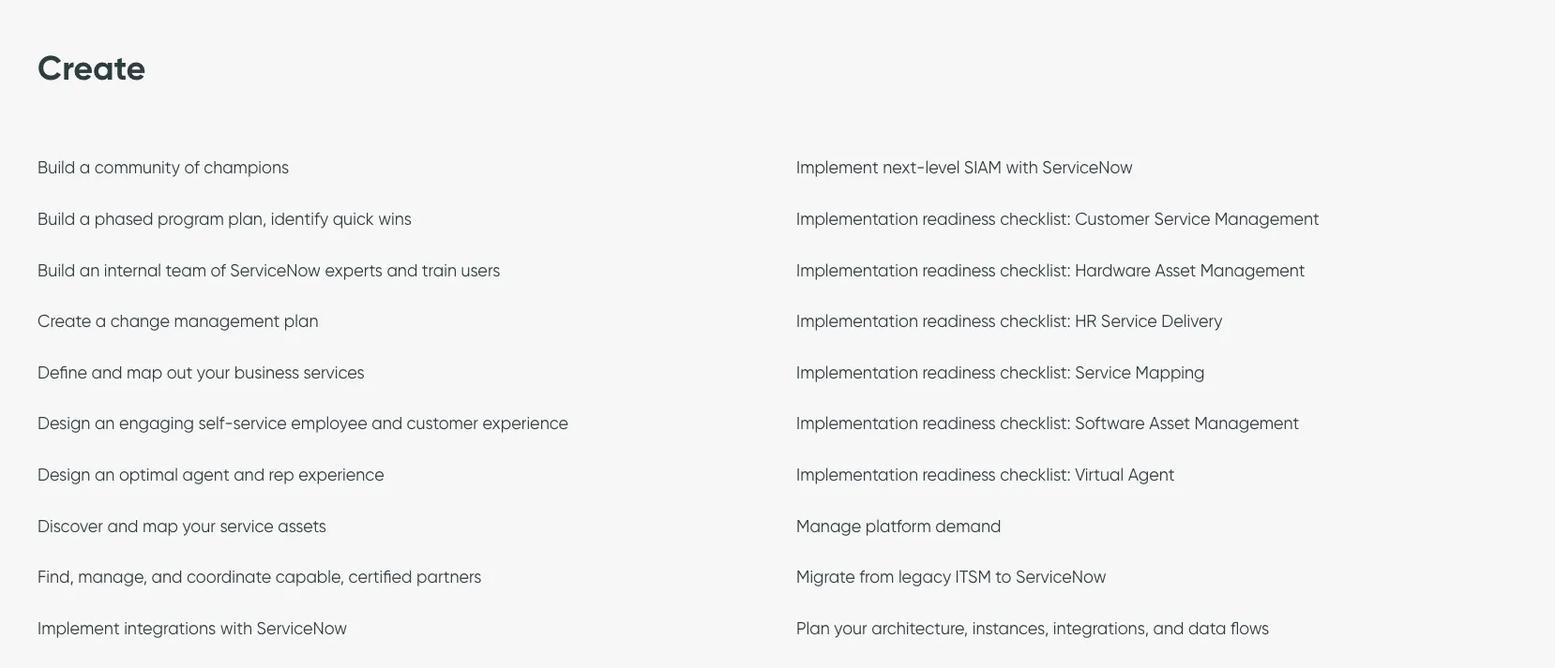 Task type: describe. For each thing, give the bounding box(es) containing it.
flows
[[1230, 619, 1269, 639]]

service inside implementation readiness checklist: service mapping link
[[1075, 363, 1131, 383]]

community
[[94, 158, 180, 178]]

define
[[38, 363, 87, 383]]

create for create a change management plan
[[38, 311, 91, 332]]

discover
[[38, 516, 103, 537]]

implementation for implementation readiness checklist: software asset management
[[796, 414, 918, 434]]

implementation readiness checklist: software asset management link
[[796, 414, 1299, 439]]

and down discover and map your service assets link
[[152, 567, 182, 588]]

level
[[925, 158, 960, 178]]

build a community of champions
[[38, 158, 289, 178]]

customer
[[407, 414, 478, 434]]

asset for software
[[1149, 414, 1190, 434]]

certified
[[349, 567, 412, 588]]

out
[[167, 363, 193, 383]]

implement for implement integrations with servicenow
[[38, 619, 120, 639]]

and left train
[[387, 260, 418, 281]]

implement integrations with servicenow
[[38, 619, 347, 639]]

champions
[[204, 158, 289, 178]]

implementation readiness checklist: service mapping
[[796, 363, 1205, 383]]

checklist: for service
[[1000, 363, 1071, 383]]

checklist: for hardware
[[1000, 260, 1071, 281]]

change
[[110, 311, 170, 332]]

implementation readiness checklist: software asset management
[[796, 414, 1299, 434]]

agent
[[1128, 465, 1175, 486]]

internal
[[104, 260, 161, 281]]

implementation readiness checklist: customer service management link
[[796, 209, 1319, 234]]

service for management
[[1154, 209, 1210, 230]]

rep
[[269, 465, 294, 486]]

1 horizontal spatial experience
[[483, 414, 568, 434]]

plan your architecture, instances, integrations, and data flows
[[796, 619, 1269, 639]]

self-
[[198, 414, 233, 434]]

build a community of champions link
[[38, 158, 289, 183]]

design an optimal agent and rep experience
[[38, 465, 384, 486]]

implementation readiness checklist: hardware asset management link
[[796, 260, 1305, 285]]

build for build a community of champions
[[38, 158, 75, 178]]

hr
[[1075, 311, 1097, 332]]

service for your
[[220, 516, 274, 537]]

build a phased program plan, identify quick wins
[[38, 209, 412, 230]]

implement integrations with servicenow link
[[38, 619, 347, 644]]

customer
[[1075, 209, 1150, 230]]

implementation for implementation readiness checklist: virtual agent
[[796, 465, 918, 486]]

0 horizontal spatial of
[[184, 158, 199, 178]]

hardware
[[1075, 260, 1151, 281]]

a for phased
[[79, 209, 90, 230]]

1 vertical spatial your
[[182, 516, 216, 537]]

assets
[[278, 516, 326, 537]]

and right define
[[91, 363, 122, 383]]

quick
[[333, 209, 374, 230]]

design an optimal agent and rep experience link
[[38, 465, 384, 490]]

integrations
[[124, 619, 216, 639]]

agent
[[182, 465, 229, 486]]

build a phased program plan, identify quick wins link
[[38, 209, 412, 234]]

capable,
[[275, 567, 344, 588]]

an for optimal
[[95, 465, 115, 486]]

manage platform demand
[[796, 516, 1001, 537]]

platform
[[865, 516, 931, 537]]

checklist: for virtual
[[1000, 465, 1071, 486]]

implementation readiness checklist: hr service delivery
[[796, 311, 1223, 332]]

next-
[[883, 158, 925, 178]]

implementation for implementation readiness checklist: service mapping
[[796, 363, 918, 383]]

migrate from legacy itsm to servicenow link
[[796, 567, 1106, 593]]

a for change
[[95, 311, 106, 332]]

design an engaging self-service employee and customer experience
[[38, 414, 568, 434]]

design for design an optimal agent and rep experience
[[38, 465, 90, 486]]

mapping
[[1135, 363, 1205, 383]]

discover and map your service assets
[[38, 516, 326, 537]]

legacy
[[898, 567, 951, 588]]

virtual
[[1075, 465, 1124, 486]]

a for community
[[79, 158, 90, 178]]

demand
[[935, 516, 1001, 537]]

management
[[174, 311, 280, 332]]

implementation readiness checklist: virtual agent
[[796, 465, 1175, 486]]

service for self-
[[233, 414, 287, 434]]

implementation for implementation readiness checklist: hardware asset management
[[796, 260, 918, 281]]

readiness for software
[[922, 414, 996, 434]]

and left the rep
[[234, 465, 265, 486]]

partners
[[416, 567, 482, 588]]

manage,
[[78, 567, 147, 588]]

define and map out your business services
[[38, 363, 365, 383]]

software
[[1075, 414, 1145, 434]]

engaging
[[119, 414, 194, 434]]

manage platform demand link
[[796, 516, 1001, 541]]

wins
[[378, 209, 412, 230]]

discover and map your service assets link
[[38, 516, 326, 541]]

build an internal team of servicenow experts and train users
[[38, 260, 500, 281]]

plan,
[[228, 209, 267, 230]]

implementation readiness checklist: hr service delivery link
[[796, 311, 1223, 337]]

migrate from legacy itsm to servicenow
[[796, 567, 1106, 588]]

implement next-level siam with servicenow
[[796, 158, 1133, 178]]

architecture,
[[872, 619, 968, 639]]

readiness for virtual
[[922, 465, 996, 486]]



Task type: vqa. For each thing, say whether or not it's contained in the screenshot.
"Build"
yes



Task type: locate. For each thing, give the bounding box(es) containing it.
employee
[[291, 414, 367, 434]]

find, manage, and coordinate capable, certified partners
[[38, 567, 482, 588]]

your down design an optimal agent and rep experience link
[[182, 516, 216, 537]]

design down define
[[38, 414, 90, 434]]

2 vertical spatial an
[[95, 465, 115, 486]]

of
[[184, 158, 199, 178], [211, 260, 226, 281]]

identify
[[271, 209, 328, 230]]

0 vertical spatial your
[[197, 363, 230, 383]]

0 vertical spatial a
[[79, 158, 90, 178]]

1 vertical spatial service
[[220, 516, 274, 537]]

0 vertical spatial build
[[38, 158, 75, 178]]

service inside implementation readiness checklist: customer service management link
[[1154, 209, 1210, 230]]

2 vertical spatial your
[[834, 619, 867, 639]]

1 vertical spatial experience
[[298, 465, 384, 486]]

optimal
[[119, 465, 178, 486]]

0 vertical spatial implement
[[796, 158, 878, 178]]

1 implementation from the top
[[796, 209, 918, 230]]

1 readiness from the top
[[922, 209, 996, 230]]

experience down employee
[[298, 465, 384, 486]]

1 horizontal spatial implement
[[796, 158, 878, 178]]

3 readiness from the top
[[922, 311, 996, 332]]

2 build from the top
[[38, 209, 75, 230]]

implementation inside implementation readiness checklist: virtual agent link
[[796, 465, 918, 486]]

train
[[422, 260, 457, 281]]

1 vertical spatial an
[[95, 414, 115, 434]]

readiness for hr
[[922, 311, 996, 332]]

0 vertical spatial asset
[[1155, 260, 1196, 281]]

1 vertical spatial service
[[1101, 311, 1157, 332]]

integrations,
[[1053, 619, 1149, 639]]

1 design from the top
[[38, 414, 90, 434]]

build left community
[[38, 158, 75, 178]]

implementation inside implementation readiness checklist: service mapping link
[[796, 363, 918, 383]]

management for implementation readiness checklist: customer service management
[[1214, 209, 1319, 230]]

asset
[[1155, 260, 1196, 281], [1149, 414, 1190, 434]]

checklist: for hr
[[1000, 311, 1071, 332]]

an inside build an internal team of servicenow experts and train users link
[[79, 260, 100, 281]]

0 vertical spatial service
[[233, 414, 287, 434]]

implementation readiness checklist: customer service management
[[796, 209, 1319, 230]]

readiness
[[922, 209, 996, 230], [922, 260, 996, 281], [922, 311, 996, 332], [922, 363, 996, 383], [922, 414, 996, 434], [922, 465, 996, 486]]

checklist: up implementation readiness checklist: hardware asset management
[[1000, 209, 1071, 230]]

0 vertical spatial create
[[38, 47, 146, 89]]

1 build from the top
[[38, 158, 75, 178]]

implementation
[[796, 209, 918, 230], [796, 260, 918, 281], [796, 311, 918, 332], [796, 363, 918, 383], [796, 414, 918, 434], [796, 465, 918, 486]]

of up program
[[184, 158, 199, 178]]

2 implementation from the top
[[796, 260, 918, 281]]

users
[[461, 260, 500, 281]]

5 readiness from the top
[[922, 414, 996, 434]]

an inside design an optimal agent and rep experience link
[[95, 465, 115, 486]]

create a change management plan link
[[38, 311, 318, 337]]

readiness up implementation readiness checklist: virtual agent
[[922, 414, 996, 434]]

service for delivery
[[1101, 311, 1157, 332]]

a
[[79, 158, 90, 178], [79, 209, 90, 230], [95, 311, 106, 332]]

siam
[[964, 158, 1002, 178]]

1 vertical spatial build
[[38, 209, 75, 230]]

map for out
[[127, 363, 162, 383]]

program
[[158, 209, 224, 230]]

implementation inside implementation readiness checklist: hardware asset management link
[[796, 260, 918, 281]]

with right siam
[[1006, 158, 1038, 178]]

1 vertical spatial map
[[142, 516, 178, 537]]

coordinate
[[187, 567, 271, 588]]

to
[[995, 567, 1011, 588]]

a left phased
[[79, 209, 90, 230]]

4 readiness from the top
[[922, 363, 996, 383]]

2 vertical spatial a
[[95, 311, 106, 332]]

implementation inside implementation readiness checklist: software asset management link
[[796, 414, 918, 434]]

experience right "customer" on the bottom
[[483, 414, 568, 434]]

implementation readiness checklist: hardware asset management
[[796, 260, 1305, 281]]

find,
[[38, 567, 74, 588]]

itsm
[[955, 567, 991, 588]]

servicenow for to
[[1016, 567, 1106, 588]]

1 vertical spatial design
[[38, 465, 90, 486]]

design
[[38, 414, 90, 434], [38, 465, 90, 486]]

checklist: up implementation readiness checklist: software asset management
[[1000, 363, 1071, 383]]

map
[[127, 363, 162, 383], [142, 516, 178, 537]]

readiness for customer
[[922, 209, 996, 230]]

your right out
[[197, 363, 230, 383]]

an for engaging
[[95, 414, 115, 434]]

readiness up demand
[[922, 465, 996, 486]]

1 vertical spatial management
[[1200, 260, 1305, 281]]

build
[[38, 158, 75, 178], [38, 209, 75, 230], [38, 260, 75, 281]]

readiness up implementation readiness checklist: hr service delivery
[[922, 260, 996, 281]]

service
[[1154, 209, 1210, 230], [1101, 311, 1157, 332], [1075, 363, 1131, 383]]

implement down find,
[[38, 619, 120, 639]]

phased
[[94, 209, 153, 230]]

an for internal
[[79, 260, 100, 281]]

design up discover
[[38, 465, 90, 486]]

checklist:
[[1000, 209, 1071, 230], [1000, 260, 1071, 281], [1000, 311, 1071, 332], [1000, 363, 1071, 383], [1000, 414, 1071, 434], [1000, 465, 1071, 486]]

readiness up implementation readiness checklist: service mapping
[[922, 311, 996, 332]]

checklist: for software
[[1000, 414, 1071, 434]]

of right team
[[211, 260, 226, 281]]

1 vertical spatial a
[[79, 209, 90, 230]]

build an internal team of servicenow experts and train users link
[[38, 260, 500, 285]]

readiness down implement next-level siam with servicenow link on the right
[[922, 209, 996, 230]]

service up software
[[1075, 363, 1131, 383]]

2 design from the top
[[38, 465, 90, 486]]

service right customer
[[1154, 209, 1210, 230]]

asset for hardware
[[1155, 260, 1196, 281]]

1 vertical spatial of
[[211, 260, 226, 281]]

management for implementation readiness checklist: hardware asset management
[[1200, 260, 1305, 281]]

checklist: down implementation readiness checklist: customer service management link
[[1000, 260, 1071, 281]]

asset down mapping on the right bottom of the page
[[1149, 414, 1190, 434]]

servicenow for with
[[1042, 158, 1133, 178]]

0 vertical spatial of
[[184, 158, 199, 178]]

and left "customer" on the bottom
[[372, 414, 402, 434]]

implementation for implementation readiness checklist: hr service delivery
[[796, 311, 918, 332]]

checklist: down implementation readiness checklist: service mapping link
[[1000, 414, 1071, 434]]

and left data
[[1153, 619, 1184, 639]]

and
[[387, 260, 418, 281], [91, 363, 122, 383], [372, 414, 402, 434], [234, 465, 265, 486], [107, 516, 138, 537], [152, 567, 182, 588], [1153, 619, 1184, 639]]

6 readiness from the top
[[922, 465, 996, 486]]

servicenow up customer
[[1042, 158, 1133, 178]]

a left change
[[95, 311, 106, 332]]

build for build a phased program plan, identify quick wins
[[38, 209, 75, 230]]

implement next-level siam with servicenow link
[[796, 158, 1133, 183]]

0 vertical spatial experience
[[483, 414, 568, 434]]

management for implementation readiness checklist: software asset management
[[1194, 414, 1299, 434]]

6 implementation from the top
[[796, 465, 918, 486]]

checklist: down implementation readiness checklist: software asset management link at the bottom of page
[[1000, 465, 1071, 486]]

servicenow down "capable,"
[[257, 619, 347, 639]]

service inside 'implementation readiness checklist: hr service delivery' link
[[1101, 311, 1157, 332]]

implementation readiness checklist: virtual agent link
[[796, 465, 1175, 490]]

business
[[234, 363, 299, 383]]

define and map out your business services link
[[38, 363, 365, 388]]

service up find, manage, and coordinate capable, certified partners
[[220, 516, 274, 537]]

experts
[[325, 260, 383, 281]]

4 implementation from the top
[[796, 363, 918, 383]]

6 checklist: from the top
[[1000, 465, 1071, 486]]

map down optimal
[[142, 516, 178, 537]]

build left phased
[[38, 209, 75, 230]]

data
[[1188, 619, 1226, 639]]

4 checklist: from the top
[[1000, 363, 1071, 383]]

readiness down 'implementation readiness checklist: hr service delivery' link
[[922, 363, 996, 383]]

plan your architecture, instances, integrations, and data flows link
[[796, 619, 1269, 644]]

your
[[197, 363, 230, 383], [182, 516, 216, 537], [834, 619, 867, 639]]

2 vertical spatial service
[[1075, 363, 1131, 383]]

build left internal
[[38, 260, 75, 281]]

map left out
[[127, 363, 162, 383]]

design for design an engaging self-service employee and customer experience
[[38, 414, 90, 434]]

2 vertical spatial management
[[1194, 414, 1299, 434]]

from
[[859, 567, 894, 588]]

create for create
[[38, 47, 146, 89]]

migrate
[[796, 567, 855, 588]]

instances,
[[972, 619, 1049, 639]]

3 build from the top
[[38, 260, 75, 281]]

implementation readiness checklist: service mapping link
[[796, 363, 1205, 388]]

0 horizontal spatial experience
[[298, 465, 384, 486]]

plan
[[796, 619, 830, 639]]

1 horizontal spatial of
[[211, 260, 226, 281]]

implement for implement next-level siam with servicenow
[[796, 158, 878, 178]]

with down coordinate
[[220, 619, 252, 639]]

servicenow right to
[[1016, 567, 1106, 588]]

1 create from the top
[[38, 47, 146, 89]]

1 vertical spatial asset
[[1149, 414, 1190, 434]]

2 vertical spatial build
[[38, 260, 75, 281]]

management
[[1214, 209, 1319, 230], [1200, 260, 1305, 281], [1194, 414, 1299, 434]]

0 vertical spatial map
[[127, 363, 162, 383]]

an left optimal
[[95, 465, 115, 486]]

2 checklist: from the top
[[1000, 260, 1071, 281]]

implementation for implementation readiness checklist: customer service management
[[796, 209, 918, 230]]

implementation inside 'implementation readiness checklist: hr service delivery' link
[[796, 311, 918, 332]]

readiness for service
[[922, 363, 996, 383]]

servicenow down the identify
[[230, 260, 321, 281]]

1 checklist: from the top
[[1000, 209, 1071, 230]]

plan
[[284, 311, 318, 332]]

0 horizontal spatial implement
[[38, 619, 120, 639]]

2 readiness from the top
[[922, 260, 996, 281]]

0 vertical spatial with
[[1006, 158, 1038, 178]]

3 implementation from the top
[[796, 311, 918, 332]]

an left internal
[[79, 260, 100, 281]]

map for your
[[142, 516, 178, 537]]

manage
[[796, 516, 861, 537]]

0 vertical spatial management
[[1214, 209, 1319, 230]]

delivery
[[1161, 311, 1223, 332]]

and up manage,
[[107, 516, 138, 537]]

service right the hr
[[1101, 311, 1157, 332]]

asset up delivery
[[1155, 260, 1196, 281]]

servicenow for of
[[230, 260, 321, 281]]

your right the plan
[[834, 619, 867, 639]]

1 vertical spatial implement
[[38, 619, 120, 639]]

services
[[303, 363, 365, 383]]

0 vertical spatial service
[[1154, 209, 1210, 230]]

design an engaging self-service employee and customer experience link
[[38, 414, 568, 439]]

readiness for hardware
[[922, 260, 996, 281]]

0 horizontal spatial with
[[220, 619, 252, 639]]

2 create from the top
[[38, 311, 91, 332]]

0 vertical spatial an
[[79, 260, 100, 281]]

5 implementation from the top
[[796, 414, 918, 434]]

team
[[166, 260, 206, 281]]

1 vertical spatial create
[[38, 311, 91, 332]]

find, manage, and coordinate capable, certified partners link
[[38, 567, 482, 593]]

5 checklist: from the top
[[1000, 414, 1071, 434]]

checklist: for customer
[[1000, 209, 1071, 230]]

0 vertical spatial design
[[38, 414, 90, 434]]

experience
[[483, 414, 568, 434], [298, 465, 384, 486]]

create
[[38, 47, 146, 89], [38, 311, 91, 332]]

implementation inside implementation readiness checklist: customer service management link
[[796, 209, 918, 230]]

build for build an internal team of servicenow experts and train users
[[38, 260, 75, 281]]

service down business
[[233, 414, 287, 434]]

implement left next-
[[796, 158, 878, 178]]

with
[[1006, 158, 1038, 178], [220, 619, 252, 639]]

1 horizontal spatial with
[[1006, 158, 1038, 178]]

an left the engaging
[[95, 414, 115, 434]]

a left community
[[79, 158, 90, 178]]

1 vertical spatial with
[[220, 619, 252, 639]]

service
[[233, 414, 287, 434], [220, 516, 274, 537]]

create a change management plan
[[38, 311, 318, 332]]

an
[[79, 260, 100, 281], [95, 414, 115, 434], [95, 465, 115, 486]]

checklist: left the hr
[[1000, 311, 1071, 332]]

an inside design an engaging self-service employee and customer experience link
[[95, 414, 115, 434]]

3 checklist: from the top
[[1000, 311, 1071, 332]]



